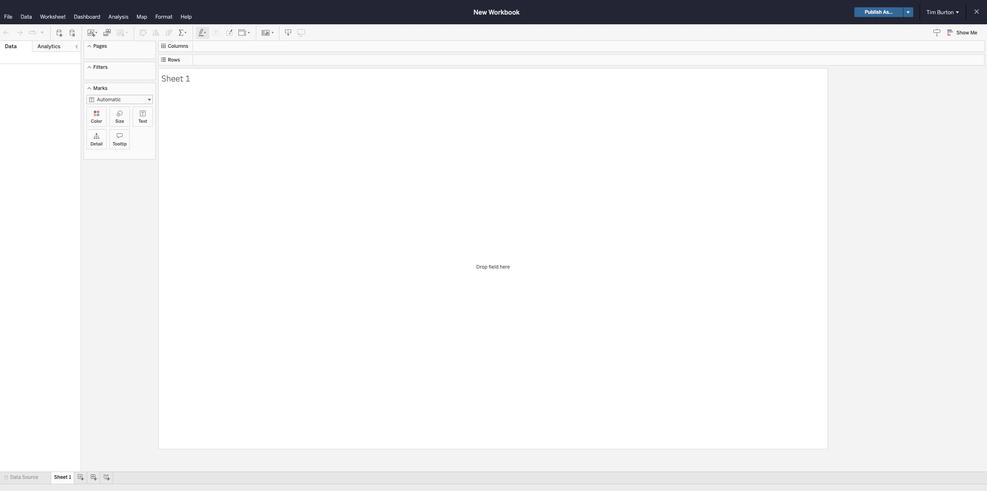 Task type: locate. For each thing, give the bounding box(es) containing it.
new
[[474, 8, 487, 16]]

data up redo icon
[[21, 14, 32, 20]]

marks
[[93, 86, 107, 91]]

0 horizontal spatial sheet 1
[[54, 475, 71, 481]]

tim burton
[[927, 9, 954, 15]]

detail
[[90, 142, 103, 147]]

sort ascending image
[[152, 29, 160, 37]]

color
[[91, 119, 102, 124]]

me
[[971, 30, 978, 36]]

pages
[[93, 43, 107, 49]]

sheet 1 down rows
[[162, 72, 190, 84]]

1 horizontal spatial replay animation image
[[40, 30, 45, 35]]

data down undo image
[[5, 43, 17, 50]]

undo image
[[2, 29, 11, 37]]

1 horizontal spatial 1
[[185, 72, 190, 84]]

dashboard
[[74, 14, 100, 20]]

replay animation image up analytics
[[40, 30, 45, 35]]

format
[[155, 14, 173, 20]]

0 horizontal spatial sheet
[[54, 475, 68, 481]]

1 horizontal spatial sheet 1
[[162, 72, 190, 84]]

1
[[185, 72, 190, 84], [69, 475, 71, 481]]

2 vertical spatial data
[[10, 475, 21, 481]]

sort descending image
[[165, 29, 173, 37]]

0 horizontal spatial 1
[[69, 475, 71, 481]]

pause auto updates image
[[69, 29, 77, 37]]

sheet down rows
[[162, 72, 184, 84]]

1 right source
[[69, 475, 71, 481]]

columns
[[168, 43, 188, 49]]

show me button
[[944, 26, 985, 39]]

replay animation image right redo icon
[[28, 29, 37, 37]]

0 vertical spatial sheet 1
[[162, 72, 190, 84]]

fit image
[[238, 29, 251, 37]]

show labels image
[[212, 29, 220, 37]]

worksheet
[[40, 14, 66, 20]]

sheet right source
[[54, 475, 68, 481]]

replay animation image
[[28, 29, 37, 37], [40, 30, 45, 35]]

show
[[957, 30, 970, 36]]

sheet 1 right source
[[54, 475, 71, 481]]

data
[[21, 14, 32, 20], [5, 43, 17, 50], [10, 475, 21, 481]]

file
[[4, 14, 12, 20]]

duplicate image
[[103, 29, 111, 37]]

0 vertical spatial 1
[[185, 72, 190, 84]]

sheet
[[162, 72, 184, 84], [54, 475, 68, 481]]

text
[[138, 119, 147, 124]]

as...
[[884, 9, 893, 15]]

analysis
[[108, 14, 129, 20]]

tim
[[927, 9, 936, 15]]

0 vertical spatial sheet
[[162, 72, 184, 84]]

redo image
[[15, 29, 24, 37]]

data left source
[[10, 475, 21, 481]]

field
[[489, 265, 499, 270]]

1 vertical spatial data
[[5, 43, 17, 50]]

sheet 1
[[162, 72, 190, 84], [54, 475, 71, 481]]

clear sheet image
[[116, 29, 129, 37]]

burton
[[938, 9, 954, 15]]

1 down columns
[[185, 72, 190, 84]]



Task type: vqa. For each thing, say whether or not it's contained in the screenshot.
The 08A8Ff93E118 to the middle
no



Task type: describe. For each thing, give the bounding box(es) containing it.
publish
[[865, 9, 882, 15]]

collapse image
[[74, 44, 79, 49]]

1 vertical spatial sheet
[[54, 475, 68, 481]]

to use edit in desktop, save the workbook outside of personal space image
[[297, 29, 306, 37]]

data source
[[10, 475, 38, 481]]

swap rows and columns image
[[139, 29, 147, 37]]

filters
[[93, 65, 108, 70]]

format workbook image
[[225, 29, 233, 37]]

drop field here
[[477, 265, 510, 270]]

publish as...
[[865, 9, 893, 15]]

map
[[137, 14, 147, 20]]

highlight image
[[198, 29, 207, 37]]

0 horizontal spatial replay animation image
[[28, 29, 37, 37]]

show me
[[957, 30, 978, 36]]

rows
[[168, 57, 180, 63]]

download image
[[284, 29, 293, 37]]

1 vertical spatial sheet 1
[[54, 475, 71, 481]]

publish as... button
[[855, 7, 904, 17]]

data guide image
[[934, 28, 942, 37]]

here
[[500, 265, 510, 270]]

tooltip
[[113, 142, 127, 147]]

show/hide cards image
[[261, 29, 274, 37]]

drop
[[477, 265, 488, 270]]

new data source image
[[56, 29, 64, 37]]

analytics
[[37, 43, 60, 50]]

workbook
[[489, 8, 520, 16]]

1 horizontal spatial sheet
[[162, 72, 184, 84]]

size
[[115, 119, 124, 124]]

1 vertical spatial 1
[[69, 475, 71, 481]]

totals image
[[178, 29, 188, 37]]

new worksheet image
[[87, 29, 98, 37]]

help
[[181, 14, 192, 20]]

source
[[22, 475, 38, 481]]

0 vertical spatial data
[[21, 14, 32, 20]]

new workbook
[[474, 8, 520, 16]]



